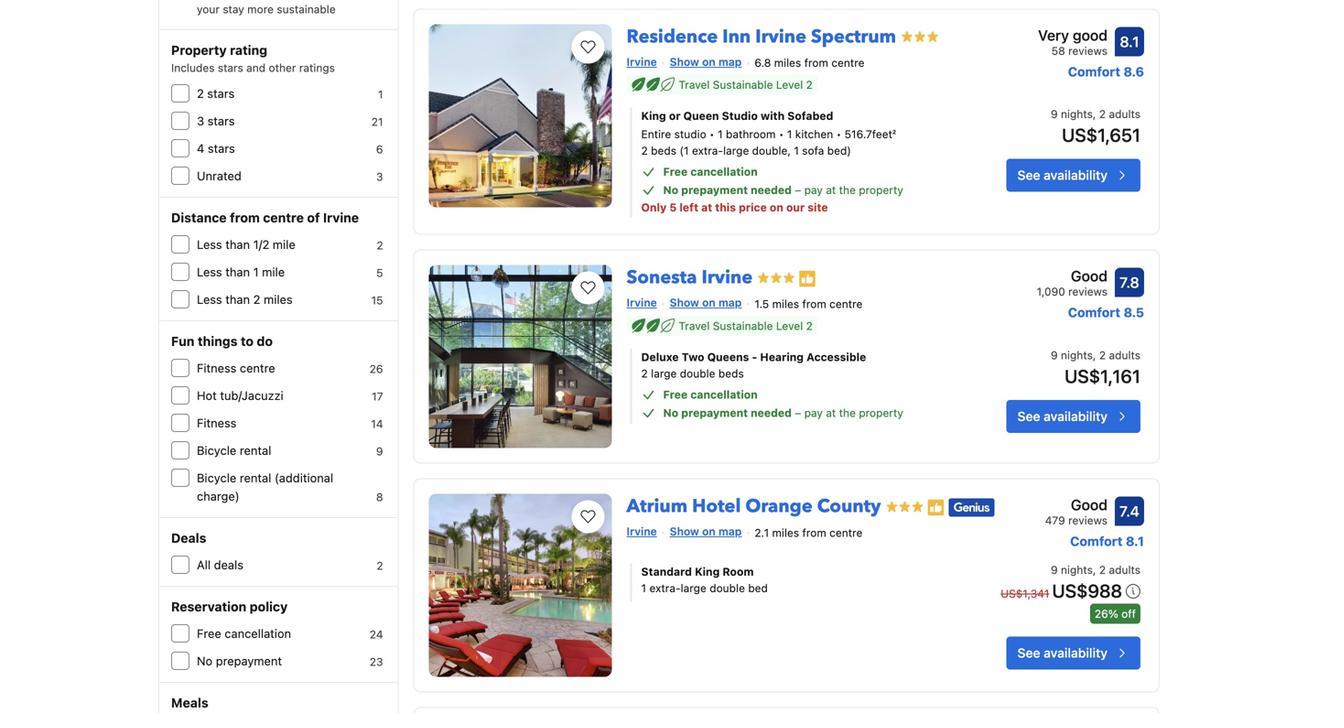 Task type: describe. For each thing, give the bounding box(es) containing it.
less for less than 1 mile
[[197, 265, 222, 279]]

needed for irvine
[[751, 407, 792, 419]]

2 vertical spatial free
[[197, 627, 221, 641]]

hot
[[197, 389, 217, 402]]

residence inn irvine spectrum
[[627, 24, 897, 49]]

1 left sofa
[[794, 144, 799, 157]]

studio
[[722, 110, 758, 122]]

9 nights , 2 adults us$1,161
[[1051, 349, 1141, 387]]

map for irvine
[[719, 296, 742, 309]]

property for residence inn irvine spectrum
[[859, 184, 904, 197]]

than for 1
[[226, 265, 250, 279]]

less than 1/2 mile
[[197, 238, 296, 251]]

this property is part of our preferred partner programme. it is committed to providing commendable service and good value. it will pay us a higher commission if you make a booking. image for atrium hotel orange county
[[927, 498, 945, 517]]

good element for atrium hotel orange county
[[1046, 494, 1108, 516]]

2 vertical spatial no
[[197, 654, 213, 668]]

24
[[370, 628, 383, 641]]

orange
[[746, 494, 813, 519]]

sustainable for irvine
[[713, 320, 773, 332]]

of
[[307, 210, 320, 225]]

0 vertical spatial double
[[680, 367, 716, 380]]

than for 1/2
[[226, 238, 250, 251]]

1 • from the left
[[710, 128, 715, 141]]

only
[[642, 201, 667, 214]]

residence inn irvine spectrum link
[[627, 17, 897, 49]]

3 for 3
[[376, 170, 383, 183]]

site
[[808, 201, 828, 214]]

irvine right sonesta
[[702, 265, 753, 290]]

charge)
[[197, 489, 240, 503]]

scored 7.4 element
[[1115, 497, 1145, 526]]

23
[[370, 656, 383, 669]]

comfort 8.6
[[1069, 64, 1145, 79]]

do
[[257, 334, 273, 349]]

standard
[[642, 566, 692, 578]]

3 stars
[[197, 114, 235, 128]]

distance from centre of irvine
[[171, 210, 359, 225]]

2 down includes on the top left of page
[[197, 87, 204, 100]]

see availability for county
[[1018, 646, 1108, 661]]

on left our
[[770, 201, 784, 214]]

irvine up the 6.8
[[756, 24, 807, 49]]

1 inside standard king room 1 extra-large double bed
[[642, 582, 647, 595]]

good for sonesta irvine
[[1071, 268, 1108, 285]]

1 down king or queen studio with sofabed
[[718, 128, 723, 141]]

14
[[371, 418, 383, 430]]

pay for inn
[[805, 184, 823, 197]]

nights for sonesta irvine
[[1061, 349, 1093, 362]]

queens
[[708, 351, 749, 364]]

deluxe two queens - hearing accessible
[[642, 351, 867, 364]]

2 up 15
[[377, 239, 383, 252]]

prepayment for irvine
[[682, 407, 748, 419]]

1 down 1/2
[[253, 265, 259, 279]]

sofabed
[[788, 110, 834, 122]]

1.5
[[755, 298, 769, 310]]

atrium hotel orange county link
[[627, 487, 881, 519]]

deluxe
[[642, 351, 679, 364]]

irvine down sonesta
[[627, 296, 657, 309]]

centre for sonesta irvine
[[830, 298, 863, 310]]

nights for residence inn irvine spectrum
[[1061, 108, 1093, 121]]

4
[[197, 141, 204, 155]]

stars for 3 stars
[[208, 114, 235, 128]]

bicycle rental
[[197, 444, 271, 457]]

2 inside 9 nights , 2 adults us$1,651
[[1100, 108, 1106, 121]]

free cancellation for irvine
[[664, 388, 758, 401]]

rental for bicycle rental
[[240, 444, 271, 457]]

free for residence
[[664, 165, 688, 178]]

1/2
[[253, 238, 269, 251]]

reservation policy
[[171, 599, 288, 614]]

0 horizontal spatial 5
[[377, 266, 383, 279]]

king inside standard king room 1 extra-large double bed
[[695, 566, 720, 578]]

good for atrium hotel orange county
[[1071, 496, 1108, 514]]

us$1,161
[[1065, 365, 1141, 387]]

deals
[[214, 558, 244, 572]]

6
[[376, 143, 383, 156]]

show on map for irvine
[[670, 296, 742, 309]]

us$988
[[1053, 580, 1123, 602]]

standard king room link
[[642, 564, 951, 580]]

9 nights , 2 adults us$1,651
[[1051, 108, 1141, 146]]

than for 2
[[226, 293, 250, 306]]

sonesta irvine
[[627, 265, 753, 290]]

king or queen studio with sofabed link
[[642, 108, 951, 124]]

county
[[818, 494, 881, 519]]

1 up 21
[[378, 88, 383, 101]]

free cancellation for inn
[[664, 165, 758, 178]]

-
[[752, 351, 758, 364]]

double,
[[752, 144, 791, 157]]

1 horizontal spatial 5
[[670, 201, 677, 214]]

2.1
[[755, 527, 769, 539]]

fitness centre
[[197, 361, 275, 375]]

bed)
[[828, 144, 852, 157]]

reviews inside very good 58 reviews
[[1069, 44, 1108, 57]]

this
[[715, 201, 736, 214]]

level for irvine
[[776, 320, 803, 332]]

1 vertical spatial 8.1
[[1126, 534, 1145, 549]]

, for sonesta irvine
[[1093, 349, 1097, 362]]

our
[[787, 201, 805, 214]]

no prepayment needed – pay at the property for inn
[[664, 184, 904, 197]]

reviews for atrium hotel orange county
[[1069, 514, 1108, 527]]

2 down deluxe
[[642, 367, 648, 380]]

17
[[372, 390, 383, 403]]

from for atrium hotel orange county
[[803, 527, 827, 539]]

comfort 8.5
[[1069, 305, 1145, 320]]

1 vertical spatial at
[[702, 201, 713, 214]]

rating
[[230, 43, 267, 58]]

less for less than 2 miles
[[197, 293, 222, 306]]

fun
[[171, 334, 195, 349]]

2 vertical spatial cancellation
[[225, 627, 291, 641]]

ratings
[[299, 61, 335, 74]]

2 inside the 9 nights , 2 adults us$1,161
[[1100, 349, 1106, 362]]

entire studio • 1 bathroom • 1 kitchen • 516.7feet² 2 beds (1 extra-large double, 1 sofa bed)
[[642, 128, 897, 157]]

to
[[241, 334, 254, 349]]

21
[[372, 115, 383, 128]]

from for sonesta irvine
[[803, 298, 827, 310]]

deluxe two queens - hearing accessible link
[[642, 349, 951, 365]]

centre down do
[[240, 361, 275, 375]]

, for residence inn irvine spectrum
[[1093, 108, 1097, 121]]

studio
[[675, 128, 707, 141]]

adults for sonesta irvine
[[1109, 349, 1141, 362]]

prepayment for inn
[[682, 184, 748, 197]]

fun things to do
[[171, 334, 273, 349]]

0 vertical spatial king
[[642, 110, 666, 122]]

irvine down atrium
[[627, 525, 657, 538]]

less than 2 miles
[[197, 293, 293, 306]]

3 adults from the top
[[1109, 564, 1141, 577]]

2 up us$988
[[1100, 564, 1106, 577]]

level for inn
[[776, 78, 803, 91]]

26
[[370, 363, 383, 375]]

sonesta
[[627, 265, 697, 290]]

rental for bicycle rental (additional charge)
[[240, 471, 271, 485]]

mile for less than 1 mile
[[262, 265, 285, 279]]

see availability for spectrum
[[1018, 168, 1108, 183]]

2 down 6.8 miles from centre
[[806, 78, 813, 91]]

tub/jacuzzi
[[220, 389, 284, 402]]

2 availability from the top
[[1044, 409, 1108, 424]]

only 5 left at this price on our site
[[642, 201, 828, 214]]

bicycle rental (additional charge)
[[197, 471, 333, 503]]

king or queen studio with sofabed
[[642, 110, 834, 122]]

no prepayment
[[197, 654, 282, 668]]

centre for residence inn irvine spectrum
[[832, 56, 865, 69]]

miles up do
[[264, 293, 293, 306]]

– for inn
[[795, 184, 802, 197]]

less for less than 1/2 mile
[[197, 238, 222, 251]]

2 see availability link from the top
[[1007, 400, 1141, 433]]

1 vertical spatial large
[[651, 367, 677, 380]]

2.1 miles from centre
[[755, 527, 863, 539]]

1.5 miles from centre
[[755, 298, 863, 310]]

irvine right of
[[323, 210, 359, 225]]

6.8
[[755, 56, 771, 69]]

availability for spectrum
[[1044, 168, 1108, 183]]

show on map for hotel
[[670, 525, 742, 538]]

the for sonesta irvine
[[839, 407, 856, 419]]

show for atrium
[[670, 525, 700, 538]]

2 vertical spatial prepayment
[[216, 654, 282, 668]]

residence
[[627, 24, 718, 49]]

show for residence
[[670, 55, 700, 68]]

two
[[682, 351, 705, 364]]

no for sonesta
[[664, 407, 679, 419]]

off
[[1122, 608, 1136, 621]]

2 large double beds
[[642, 367, 744, 380]]

15
[[371, 294, 383, 307]]

good 479 reviews
[[1046, 496, 1108, 527]]

9 for 9 nights , 2 adults us$1,161
[[1051, 349, 1058, 362]]

all
[[197, 558, 211, 572]]

stars for 4 stars
[[208, 141, 235, 155]]

2 down less than 1 mile
[[253, 293, 260, 306]]

at for sonesta irvine
[[826, 407, 836, 419]]



Task type: vqa. For each thing, say whether or not it's contained in the screenshot.
the left the no
no



Task type: locate. For each thing, give the bounding box(es) containing it.
stars for 2 stars
[[207, 87, 235, 100]]

5 up 15
[[377, 266, 383, 279]]

map for inn
[[719, 55, 742, 68]]

extra- right (1
[[692, 144, 724, 157]]

2 vertical spatial less
[[197, 293, 222, 306]]

left
[[680, 201, 699, 214]]

2 travel sustainable level 2 from the top
[[679, 320, 813, 332]]

very good element
[[1039, 24, 1108, 46]]

reviews up comfort 8.5
[[1069, 285, 1108, 298]]

irvine down residence
[[627, 55, 657, 68]]

genius discounts available at this property. image
[[949, 498, 995, 517], [949, 498, 995, 517]]

2 show from the top
[[670, 296, 700, 309]]

at right left
[[702, 201, 713, 214]]

26%
[[1095, 608, 1119, 621]]

9 up us$988
[[1051, 564, 1058, 577]]

extra- down standard
[[650, 582, 681, 595]]

centre left of
[[263, 210, 304, 225]]

centre down county
[[830, 527, 863, 539]]

0 vertical spatial see availability link
[[1007, 159, 1141, 192]]

0 vertical spatial pay
[[805, 184, 823, 197]]

double down two
[[680, 367, 716, 380]]

2 bicycle from the top
[[197, 471, 237, 485]]

2 • from the left
[[779, 128, 784, 141]]

1 vertical spatial property
[[859, 407, 904, 419]]

2 reviews from the top
[[1069, 285, 1108, 298]]

the for residence inn irvine spectrum
[[839, 184, 856, 197]]

1 vertical spatial ,
[[1093, 349, 1097, 362]]

1 than from the top
[[226, 238, 250, 251]]

2 fitness from the top
[[197, 416, 237, 430]]

rental down bicycle rental
[[240, 471, 271, 485]]

sustainable down the 6.8
[[713, 78, 773, 91]]

on for inn
[[702, 55, 716, 68]]

the down bed)
[[839, 184, 856, 197]]

2 inside entire studio • 1 bathroom • 1 kitchen • 516.7feet² 2 beds (1 extra-large double, 1 sofa bed)
[[642, 144, 648, 157]]

0 horizontal spatial king
[[642, 110, 666, 122]]

mile for less than 1/2 mile
[[273, 238, 296, 251]]

or
[[669, 110, 681, 122]]

good element for sonesta irvine
[[1037, 265, 1108, 287]]

2 than from the top
[[226, 265, 250, 279]]

0 vertical spatial 8.1
[[1120, 33, 1140, 50]]

cancellation up this
[[691, 165, 758, 178]]

1 down king or queen studio with sofabed link
[[787, 128, 793, 141]]

1 fitness from the top
[[197, 361, 237, 375]]

see availability link down us$1,651
[[1007, 159, 1141, 192]]

nights up us$1,161
[[1061, 349, 1093, 362]]

bicycle inside bicycle rental (additional charge)
[[197, 471, 237, 485]]

3 than from the top
[[226, 293, 250, 306]]

less
[[197, 238, 222, 251], [197, 265, 222, 279], [197, 293, 222, 306]]

2 property from the top
[[859, 407, 904, 419]]

9
[[1051, 108, 1058, 121], [1051, 349, 1058, 362], [376, 445, 383, 458], [1051, 564, 1058, 577]]

1 horizontal spatial beds
[[719, 367, 744, 380]]

property
[[171, 43, 227, 58]]

comfort for county
[[1071, 534, 1123, 549]]

3 up 4
[[197, 114, 204, 128]]

this property is part of our preferred partner programme. it is committed to providing commendable service and good value. it will pay us a higher commission if you make a booking. image for sonesta irvine
[[799, 269, 817, 288]]

, inside 9 nights , 2 adults us$1,651
[[1093, 108, 1097, 121]]

3 less from the top
[[197, 293, 222, 306]]

– for irvine
[[795, 407, 802, 419]]

0 vertical spatial 5
[[670, 201, 677, 214]]

double inside standard king room 1 extra-large double bed
[[710, 582, 745, 595]]

1 horizontal spatial extra-
[[692, 144, 724, 157]]

king up entire on the top of the page
[[642, 110, 666, 122]]

1 vertical spatial mile
[[262, 265, 285, 279]]

1 map from the top
[[719, 55, 742, 68]]

map left the 1.5
[[719, 296, 742, 309]]

9 down 1,090
[[1051, 349, 1058, 362]]

0 vertical spatial see
[[1018, 168, 1041, 183]]

3 see availability from the top
[[1018, 646, 1108, 661]]

– down deluxe two queens - hearing accessible 'link'
[[795, 407, 802, 419]]

1 level from the top
[[776, 78, 803, 91]]

sofa
[[802, 144, 825, 157]]

1 vertical spatial double
[[710, 582, 745, 595]]

from up the less than 1/2 mile
[[230, 210, 260, 225]]

2 vertical spatial nights
[[1061, 564, 1093, 577]]

2 vertical spatial adults
[[1109, 564, 1141, 577]]

on
[[702, 55, 716, 68], [770, 201, 784, 214], [702, 296, 716, 309], [702, 525, 716, 538]]

very good 58 reviews
[[1039, 26, 1108, 57]]

no up meals
[[197, 654, 213, 668]]

2
[[806, 78, 813, 91], [197, 87, 204, 100], [1100, 108, 1106, 121], [642, 144, 648, 157], [377, 239, 383, 252], [253, 293, 260, 306], [806, 320, 813, 332], [1100, 349, 1106, 362], [642, 367, 648, 380], [377, 560, 383, 572], [1100, 564, 1106, 577]]

1 vertical spatial reviews
[[1069, 285, 1108, 298]]

1 vertical spatial rental
[[240, 471, 271, 485]]

no up only
[[664, 184, 679, 197]]

this property is part of our preferred partner programme. it is committed to providing commendable service and good value. it will pay us a higher commission if you make a booking. image
[[799, 269, 817, 288], [927, 498, 945, 517], [927, 498, 945, 517]]

0 vertical spatial see availability
[[1018, 168, 1108, 183]]

free down reservation
[[197, 627, 221, 641]]

0 vertical spatial comfort
[[1069, 64, 1121, 79]]

stars down rating
[[218, 61, 243, 74]]

atrium hotel orange county
[[627, 494, 881, 519]]

6.8 miles from centre
[[755, 56, 865, 69]]

queen
[[684, 110, 719, 122]]

5
[[670, 201, 677, 214], [377, 266, 383, 279]]

1 vertical spatial less
[[197, 265, 222, 279]]

no prepayment needed – pay at the property down 'hearing'
[[664, 407, 904, 419]]

comfort for spectrum
[[1069, 64, 1121, 79]]

2 adults from the top
[[1109, 349, 1141, 362]]

at
[[826, 184, 836, 197], [702, 201, 713, 214], [826, 407, 836, 419]]

2 , from the top
[[1093, 349, 1097, 362]]

0 horizontal spatial •
[[710, 128, 715, 141]]

at down accessible
[[826, 407, 836, 419]]

pay down deluxe two queens - hearing accessible 'link'
[[805, 407, 823, 419]]

room
[[723, 566, 754, 578]]

1 reviews from the top
[[1069, 44, 1108, 57]]

0 vertical spatial show
[[670, 55, 700, 68]]

2 show on map from the top
[[670, 296, 742, 309]]

1 adults from the top
[[1109, 108, 1141, 121]]

free down (1
[[664, 165, 688, 178]]

nights up us$1,651
[[1061, 108, 1093, 121]]

fitness for fitness centre
[[197, 361, 237, 375]]

spectrum
[[811, 24, 897, 49]]

nights inside 9 nights , 2 adults us$1,651
[[1061, 108, 1093, 121]]

show on map down inn
[[670, 55, 742, 68]]

0 vertical spatial nights
[[1061, 108, 1093, 121]]

all deals
[[197, 558, 244, 572]]

prepayment
[[682, 184, 748, 197], [682, 407, 748, 419], [216, 654, 282, 668]]

property
[[859, 184, 904, 197], [859, 407, 904, 419]]

mile down 1/2
[[262, 265, 285, 279]]

5 left left
[[670, 201, 677, 214]]

1 vertical spatial extra-
[[650, 582, 681, 595]]

the
[[839, 184, 856, 197], [839, 407, 856, 419]]

see availability link down us$1,161
[[1007, 400, 1141, 433]]

map down inn
[[719, 55, 742, 68]]

from for residence inn irvine spectrum
[[805, 56, 829, 69]]

1 vertical spatial travel
[[679, 320, 710, 332]]

centre for atrium hotel orange county
[[830, 527, 863, 539]]

, up us$1,161
[[1093, 349, 1097, 362]]

accessible
[[807, 351, 867, 364]]

from down spectrum
[[805, 56, 829, 69]]

on for irvine
[[702, 296, 716, 309]]

1 needed from the top
[[751, 184, 792, 197]]

fitness for fitness
[[197, 416, 237, 430]]

than
[[226, 238, 250, 251], [226, 265, 250, 279], [226, 293, 250, 306]]

inn
[[723, 24, 751, 49]]

0 horizontal spatial beds
[[651, 144, 677, 157]]

meals
[[171, 696, 209, 711]]

0 horizontal spatial 3
[[197, 114, 204, 128]]

•
[[710, 128, 715, 141], [779, 128, 784, 141], [837, 128, 842, 141]]

sonesta irvine image
[[429, 265, 612, 448]]

0 vertical spatial adults
[[1109, 108, 1141, 121]]

2 no prepayment needed – pay at the property from the top
[[664, 407, 904, 419]]

reviews up comfort 8.1
[[1069, 514, 1108, 527]]

3 availability from the top
[[1044, 646, 1108, 661]]

free for sonesta
[[664, 388, 688, 401]]

1 rental from the top
[[240, 444, 271, 457]]

1 vertical spatial free cancellation
[[664, 388, 758, 401]]

pay up the "site"
[[805, 184, 823, 197]]

reviews for sonesta irvine
[[1069, 285, 1108, 298]]

no prepayment needed – pay at the property up our
[[664, 184, 904, 197]]

extra- inside entire studio • 1 bathroom • 1 kitchen • 516.7feet² 2 beds (1 extra-large double, 1 sofa bed)
[[692, 144, 724, 157]]

adults for residence inn irvine spectrum
[[1109, 108, 1141, 121]]

2 stars
[[197, 87, 235, 100]]

availability for county
[[1044, 646, 1108, 661]]

2 horizontal spatial large
[[724, 144, 749, 157]]

0 vertical spatial beds
[[651, 144, 677, 157]]

free cancellation down the "2 large double beds"
[[664, 388, 758, 401]]

0 vertical spatial cancellation
[[691, 165, 758, 178]]

travel for residence
[[679, 78, 710, 91]]

at up the "site"
[[826, 184, 836, 197]]

rental
[[240, 444, 271, 457], [240, 471, 271, 485]]

see availability link
[[1007, 159, 1141, 192], [1007, 400, 1141, 433], [1007, 637, 1141, 670]]

this property is part of our preferred partner programme. it is committed to providing commendable service and good value. it will pay us a higher commission if you make a booking. image
[[799, 269, 817, 288]]

1 see availability from the top
[[1018, 168, 1108, 183]]

3 , from the top
[[1093, 564, 1097, 577]]

kitchen
[[796, 128, 834, 141]]

cancellation for inn
[[691, 165, 758, 178]]

0 vertical spatial 3
[[197, 114, 204, 128]]

1 show from the top
[[670, 55, 700, 68]]

0 vertical spatial level
[[776, 78, 803, 91]]

price
[[739, 201, 767, 214]]

see availability link for county
[[1007, 637, 1141, 670]]

large inside standard king room 1 extra-large double bed
[[681, 582, 707, 595]]

7.8
[[1120, 274, 1140, 291]]

2 vertical spatial reviews
[[1069, 514, 1108, 527]]

3 show from the top
[[670, 525, 700, 538]]

0 vertical spatial less
[[197, 238, 222, 251]]

3 for 3 stars
[[197, 114, 204, 128]]

2 the from the top
[[839, 407, 856, 419]]

1 see from the top
[[1018, 168, 1041, 183]]

good up comfort 8.5
[[1071, 268, 1108, 285]]

0 vertical spatial map
[[719, 55, 742, 68]]

2 pay from the top
[[805, 407, 823, 419]]

0 vertical spatial bicycle
[[197, 444, 237, 457]]

1 vertical spatial bicycle
[[197, 471, 237, 485]]

1 availability from the top
[[1044, 168, 1108, 183]]

miles for residence
[[775, 56, 802, 69]]

1 vertical spatial map
[[719, 296, 742, 309]]

2 travel from the top
[[679, 320, 710, 332]]

extra- inside standard king room 1 extra-large double bed
[[650, 582, 681, 595]]

show on map down sonesta irvine
[[670, 296, 742, 309]]

bicycle for bicycle rental (additional charge)
[[197, 471, 237, 485]]

bicycle for bicycle rental
[[197, 444, 237, 457]]

scored 8.1 element
[[1115, 27, 1145, 56]]

8.5
[[1124, 305, 1145, 320]]

travel sustainable level 2 down the 6.8
[[679, 78, 813, 91]]

1 vertical spatial beds
[[719, 367, 744, 380]]

2 – from the top
[[795, 407, 802, 419]]

2 vertical spatial map
[[719, 525, 742, 538]]

sonesta irvine link
[[627, 258, 753, 290]]

the down accessible
[[839, 407, 856, 419]]

1 vertical spatial travel sustainable level 2
[[679, 320, 813, 332]]

nights up us$988
[[1061, 564, 1093, 577]]

2 nights from the top
[[1061, 349, 1093, 362]]

pay for irvine
[[805, 407, 823, 419]]

2 down 8
[[377, 560, 383, 572]]

king
[[642, 110, 666, 122], [695, 566, 720, 578]]

adults inside the 9 nights , 2 adults us$1,161
[[1109, 349, 1141, 362]]

1 vertical spatial adults
[[1109, 349, 1141, 362]]

miles for sonesta
[[773, 298, 800, 310]]

see availability down us$1,651
[[1018, 168, 1108, 183]]

1 vertical spatial show
[[670, 296, 700, 309]]

beds
[[651, 144, 677, 157], [719, 367, 744, 380]]

0 vertical spatial –
[[795, 184, 802, 197]]

property rating includes stars and other ratings
[[171, 43, 335, 74]]

26% off
[[1095, 608, 1136, 621]]

1 pay from the top
[[805, 184, 823, 197]]

level down 1.5 miles from centre
[[776, 320, 803, 332]]

1 no prepayment needed – pay at the property from the top
[[664, 184, 904, 197]]

residence inn irvine spectrum image
[[429, 24, 612, 207]]

8.1
[[1120, 33, 1140, 50], [1126, 534, 1145, 549]]

at for residence inn irvine spectrum
[[826, 184, 836, 197]]

3 • from the left
[[837, 128, 842, 141]]

1 vertical spatial good
[[1071, 496, 1108, 514]]

0 vertical spatial needed
[[751, 184, 792, 197]]

1 vertical spatial needed
[[751, 407, 792, 419]]

1 good from the top
[[1071, 268, 1108, 285]]

rental inside bicycle rental (additional charge)
[[240, 471, 271, 485]]

2 vertical spatial see
[[1018, 646, 1041, 661]]

2 see availability from the top
[[1018, 409, 1108, 424]]

1 nights from the top
[[1061, 108, 1093, 121]]

map for hotel
[[719, 525, 742, 538]]

1 vertical spatial sustainable
[[713, 320, 773, 332]]

1,090
[[1037, 285, 1066, 298]]

reviews inside good 479 reviews
[[1069, 514, 1108, 527]]

479
[[1046, 514, 1066, 527]]

show for sonesta
[[670, 296, 700, 309]]

0 vertical spatial prepayment
[[682, 184, 748, 197]]

than left 1/2
[[226, 238, 250, 251]]

travel sustainable level 2
[[679, 78, 813, 91], [679, 320, 813, 332]]

mile right 1/2
[[273, 238, 296, 251]]

miles for atrium
[[772, 527, 800, 539]]

9 inside the 9 nights , 2 adults us$1,161
[[1051, 349, 1058, 362]]

2 up us$1,161
[[1100, 349, 1106, 362]]

2 vertical spatial comfort
[[1071, 534, 1123, 549]]

1 horizontal spatial •
[[779, 128, 784, 141]]

2 down 1.5 miles from centre
[[806, 320, 813, 332]]

deals
[[171, 531, 206, 546]]

large down standard
[[681, 582, 707, 595]]

2 needed from the top
[[751, 407, 792, 419]]

0 vertical spatial than
[[226, 238, 250, 251]]

comfort up 9 nights , 2 adults
[[1071, 534, 1123, 549]]

needed up price
[[751, 184, 792, 197]]

1
[[378, 88, 383, 101], [718, 128, 723, 141], [787, 128, 793, 141], [794, 144, 799, 157], [253, 265, 259, 279], [642, 582, 647, 595]]

1 – from the top
[[795, 184, 802, 197]]

standard king room 1 extra-large double bed
[[642, 566, 768, 595]]

8.6
[[1124, 64, 1145, 79]]

1 vertical spatial 5
[[377, 266, 383, 279]]

1 travel from the top
[[679, 78, 710, 91]]

2 vertical spatial show on map
[[670, 525, 742, 538]]

1 vertical spatial no
[[664, 407, 679, 419]]

2 vertical spatial large
[[681, 582, 707, 595]]

show down residence
[[670, 55, 700, 68]]

2 vertical spatial see availability
[[1018, 646, 1108, 661]]

1 vertical spatial good element
[[1046, 494, 1108, 516]]

1 vertical spatial see availability
[[1018, 409, 1108, 424]]

entire
[[642, 128, 672, 141]]

hotel
[[692, 494, 741, 519]]

adults inside 9 nights , 2 adults us$1,651
[[1109, 108, 1141, 121]]

9 inside 9 nights , 2 adults us$1,651
[[1051, 108, 1058, 121]]

2 up us$1,651
[[1100, 108, 1106, 121]]

us$1,341
[[1001, 588, 1050, 600]]

0 vertical spatial travel sustainable level 2
[[679, 78, 813, 91]]

availability down 26%
[[1044, 646, 1108, 661]]

1 , from the top
[[1093, 108, 1097, 121]]

0 vertical spatial good
[[1071, 268, 1108, 285]]

3 see availability link from the top
[[1007, 637, 1141, 670]]

3 reviews from the top
[[1069, 514, 1108, 527]]

2 sustainable from the top
[[713, 320, 773, 332]]

atrium hotel orange county image
[[429, 494, 612, 677]]

, inside the 9 nights , 2 adults us$1,161
[[1093, 349, 1097, 362]]

see availability link for spectrum
[[1007, 159, 1141, 192]]

1 down standard
[[642, 582, 647, 595]]

bicycle
[[197, 444, 237, 457], [197, 471, 237, 485]]

prepayment up this
[[682, 184, 748, 197]]

2 vertical spatial free cancellation
[[197, 627, 291, 641]]

prepayment down the "2 large double beds"
[[682, 407, 748, 419]]

sustainable for inn
[[713, 78, 773, 91]]

hot tub/jacuzzi
[[197, 389, 284, 402]]

0 vertical spatial reviews
[[1069, 44, 1108, 57]]

good element up comfort 8.5
[[1037, 265, 1108, 287]]

good inside good 479 reviews
[[1071, 496, 1108, 514]]

show on map for inn
[[670, 55, 742, 68]]

sustainable down the 1.5
[[713, 320, 773, 332]]

property down 516.7feet²
[[859, 184, 904, 197]]

1 the from the top
[[839, 184, 856, 197]]

0 vertical spatial the
[[839, 184, 856, 197]]

free cancellation
[[664, 165, 758, 178], [664, 388, 758, 401], [197, 627, 291, 641]]

2 good from the top
[[1071, 496, 1108, 514]]

stars inside property rating includes stars and other ratings
[[218, 61, 243, 74]]

3 map from the top
[[719, 525, 742, 538]]

miles right the 1.5
[[773, 298, 800, 310]]

good
[[1073, 26, 1108, 44]]

8
[[376, 491, 383, 504]]

2 level from the top
[[776, 320, 803, 332]]

travel sustainable level 2 for inn
[[679, 78, 813, 91]]

no prepayment needed – pay at the property for irvine
[[664, 407, 904, 419]]

9 for 9 nights , 2 adults
[[1051, 564, 1058, 577]]

travel for sonesta
[[679, 320, 710, 332]]

good 1,090 reviews
[[1037, 268, 1108, 298]]

see for county
[[1018, 646, 1041, 661]]

2 horizontal spatial •
[[837, 128, 842, 141]]

beds inside entire studio • 1 bathroom • 1 kitchen • 516.7feet² 2 beds (1 extra-large double, 1 sofa bed)
[[651, 144, 677, 157]]

see for spectrum
[[1018, 168, 1041, 183]]

1 vertical spatial fitness
[[197, 416, 237, 430]]

property for sonesta irvine
[[859, 407, 904, 419]]

2 see from the top
[[1018, 409, 1041, 424]]

1 vertical spatial 3
[[376, 170, 383, 183]]

3 show on map from the top
[[670, 525, 742, 538]]

good up comfort 8.1
[[1071, 496, 1108, 514]]

no down the "2 large double beds"
[[664, 407, 679, 419]]

1 show on map from the top
[[670, 55, 742, 68]]

less down less than 1 mile
[[197, 293, 222, 306]]

scored 7.8 element
[[1115, 268, 1145, 297]]

2 vertical spatial ,
[[1093, 564, 1097, 577]]

0 vertical spatial sustainable
[[713, 78, 773, 91]]

1 vertical spatial comfort
[[1069, 305, 1121, 320]]

1 see availability link from the top
[[1007, 159, 1141, 192]]

things
[[198, 334, 238, 349]]

0 vertical spatial ,
[[1093, 108, 1097, 121]]

good element
[[1037, 265, 1108, 287], [1046, 494, 1108, 516]]

cancellation down queens
[[691, 388, 758, 401]]

stars right 4
[[208, 141, 235, 155]]

large down bathroom
[[724, 144, 749, 157]]

needed
[[751, 184, 792, 197], [751, 407, 792, 419]]

1 sustainable from the top
[[713, 78, 773, 91]]

needed for inn
[[751, 184, 792, 197]]

reviews inside good 1,090 reviews
[[1069, 285, 1108, 298]]

nights inside the 9 nights , 2 adults us$1,161
[[1061, 349, 1093, 362]]

0 vertical spatial free cancellation
[[664, 165, 758, 178]]

centre down spectrum
[[832, 56, 865, 69]]

–
[[795, 184, 802, 197], [795, 407, 802, 419]]

4 stars
[[197, 141, 235, 155]]

1 vertical spatial pay
[[805, 407, 823, 419]]

free
[[664, 165, 688, 178], [664, 388, 688, 401], [197, 627, 221, 641]]

on for hotel
[[702, 525, 716, 538]]

1 vertical spatial cancellation
[[691, 388, 758, 401]]

no for residence
[[664, 184, 679, 197]]

sustainable
[[713, 78, 773, 91], [713, 320, 773, 332]]

1 vertical spatial level
[[776, 320, 803, 332]]

show down sonesta irvine
[[670, 296, 700, 309]]

3 nights from the top
[[1061, 564, 1093, 577]]

less than 1 mile
[[197, 265, 285, 279]]

0 horizontal spatial extra-
[[650, 582, 681, 595]]

3
[[197, 114, 204, 128], [376, 170, 383, 183]]

cancellation
[[691, 165, 758, 178], [691, 388, 758, 401], [225, 627, 291, 641]]

very
[[1039, 26, 1070, 44]]

58
[[1052, 44, 1066, 57]]

no prepayment needed – pay at the property
[[664, 184, 904, 197], [664, 407, 904, 419]]

2 vertical spatial at
[[826, 407, 836, 419]]

see availability down 26%
[[1018, 646, 1108, 661]]

1 vertical spatial king
[[695, 566, 720, 578]]

9 for 9
[[376, 445, 383, 458]]

2 vertical spatial see availability link
[[1007, 637, 1141, 670]]

comfort
[[1069, 64, 1121, 79], [1069, 305, 1121, 320], [1071, 534, 1123, 549]]

atrium
[[627, 494, 688, 519]]

1 bicycle from the top
[[197, 444, 237, 457]]

2 map from the top
[[719, 296, 742, 309]]

0 vertical spatial travel
[[679, 78, 710, 91]]

2 vertical spatial availability
[[1044, 646, 1108, 661]]

0 vertical spatial property
[[859, 184, 904, 197]]

comfort down good 1,090 reviews
[[1069, 305, 1121, 320]]

large inside entire studio • 1 bathroom • 1 kitchen • 516.7feet² 2 beds (1 extra-large double, 1 sofa bed)
[[724, 144, 749, 157]]

0 vertical spatial show on map
[[670, 55, 742, 68]]

fitness down hot at bottom left
[[197, 416, 237, 430]]

cancellation for irvine
[[691, 388, 758, 401]]

8.1 up 8.6
[[1120, 33, 1140, 50]]

3 down 6
[[376, 170, 383, 183]]

cancellation down the 'policy' on the bottom left of the page
[[225, 627, 291, 641]]

than down less than 1 mile
[[226, 293, 250, 306]]

availability
[[1044, 168, 1108, 183], [1044, 409, 1108, 424], [1044, 646, 1108, 661]]

0 vertical spatial no prepayment needed – pay at the property
[[664, 184, 904, 197]]

travel sustainable level 2 for irvine
[[679, 320, 813, 332]]

show down atrium
[[670, 525, 700, 538]]

1 less from the top
[[197, 238, 222, 251]]

stars
[[218, 61, 243, 74], [207, 87, 235, 100], [208, 114, 235, 128], [208, 141, 235, 155]]

3 see from the top
[[1018, 646, 1041, 661]]

good
[[1071, 268, 1108, 285], [1071, 496, 1108, 514]]

1 vertical spatial free
[[664, 388, 688, 401]]

2 rental from the top
[[240, 471, 271, 485]]

9 for 9 nights , 2 adults us$1,651
[[1051, 108, 1058, 121]]

level down 6.8 miles from centre
[[776, 78, 803, 91]]

1 property from the top
[[859, 184, 904, 197]]

2 less from the top
[[197, 265, 222, 279]]

good inside good 1,090 reviews
[[1071, 268, 1108, 285]]

1 horizontal spatial large
[[681, 582, 707, 595]]

us$1,651
[[1062, 124, 1141, 146]]

fitness
[[197, 361, 237, 375], [197, 416, 237, 430]]

1 vertical spatial availability
[[1044, 409, 1108, 424]]

1 travel sustainable level 2 from the top
[[679, 78, 813, 91]]

0 horizontal spatial large
[[651, 367, 677, 380]]

8.1 down the 'scored 7.4' element
[[1126, 534, 1145, 549]]

, up us$1,651
[[1093, 108, 1097, 121]]

hearing
[[760, 351, 804, 364]]

fitness down things
[[197, 361, 237, 375]]

free cancellation down (1
[[664, 165, 758, 178]]

from down this property is part of our preferred partner programme. it is committed to providing commendable service and good value. it will pay us a higher commission if you make a booking. icon
[[803, 298, 827, 310]]

no
[[664, 184, 679, 197], [664, 407, 679, 419], [197, 654, 213, 668]]



